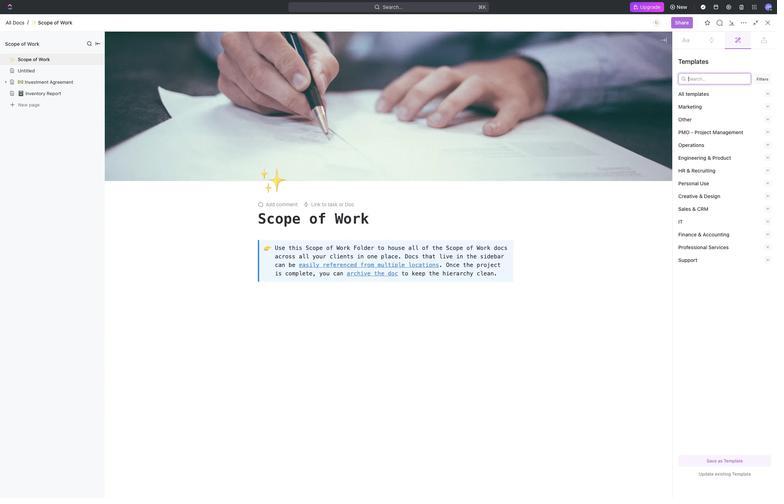 Task type: vqa. For each thing, say whether or not it's contained in the screenshot.
topmost Team Space
no



Task type: locate. For each thing, give the bounding box(es) containing it.
0 horizontal spatial all
[[6, 19, 11, 25]]

1 vertical spatial can
[[333, 270, 344, 277]]

tab list
[[108, 111, 278, 125]]

agency up templates on the top of the page
[[709, 84, 726, 90]]

now
[[658, 140, 668, 146], [658, 153, 668, 159], [658, 165, 668, 171]]

1 horizontal spatial to
[[378, 245, 385, 252]]

welcome! down recent
[[118, 61, 141, 68]]

project up project
[[473, 255, 489, 261]]

project left the notes
[[343, 61, 359, 68]]

docs inside button
[[130, 114, 142, 120]]

0 vertical spatial just
[[647, 140, 657, 146]]

team meetings up scope of work • in scope of work
[[118, 73, 153, 79]]

2 vertical spatial now
[[658, 165, 668, 171]]

as
[[718, 459, 723, 464]]

welcome! • in agency management up templates on the top of the page
[[676, 84, 757, 90]]

✨ scope of work
[[31, 19, 72, 25], [9, 56, 50, 62]]

& inside row
[[459, 280, 462, 286]]

0 horizontal spatial see
[[296, 49, 304, 54]]

6 row from the top
[[99, 187, 769, 201]]

1 horizontal spatial all
[[109, 114, 115, 120]]

0 vertical spatial now
[[658, 140, 668, 146]]

see all button for recent
[[293, 48, 313, 56]]

across
[[275, 253, 296, 260]]

& for finance
[[698, 232, 702, 238]]

table
[[99, 125, 769, 291]]

0 horizontal spatial see all
[[296, 49, 310, 54]]

scope of work down link
[[258, 211, 369, 227]]

new for new doc
[[749, 20, 760, 26]]

✨ scope of work down inbox
[[9, 56, 50, 62]]

doc right or
[[345, 201, 354, 207]]

all docs link
[[6, 19, 24, 26]]

team meetings link up templates on the top of the page
[[663, 70, 763, 82]]

1 just now from the top
[[647, 140, 668, 146]]

postsale engagements
[[444, 178, 497, 184]]

1 vertical spatial to
[[378, 245, 385, 252]]

new doc button
[[745, 17, 775, 28]]

just for client 1 project
[[647, 140, 657, 146]]

2 just from the top
[[647, 153, 657, 159]]

1 vertical spatial just
[[647, 153, 657, 159]]

save as template
[[707, 459, 743, 464]]

2 row from the top
[[99, 136, 769, 150]]

& left 'crm'
[[693, 206, 696, 212]]

project inside row
[[473, 255, 489, 261]]

template for save as template
[[724, 459, 743, 464]]

🗄 inventory report
[[18, 91, 61, 96]]

to right link
[[322, 201, 327, 207]]

welcome! button
[[108, 149, 428, 162]]

1 horizontal spatial team
[[676, 73, 688, 79]]

search docs button
[[698, 17, 742, 28]]

archive
[[347, 270, 371, 277]]

11 row from the top
[[99, 276, 769, 291]]

1 horizontal spatial see
[[747, 49, 754, 54]]

1 vertical spatial now
[[658, 153, 668, 159]]

docs
[[13, 19, 24, 25], [726, 20, 738, 26], [17, 61, 29, 67], [130, 114, 142, 120], [405, 253, 419, 260]]

now for client 1 project
[[658, 140, 668, 146]]

0 horizontal spatial team meetings link
[[105, 70, 205, 82]]

to up one
[[378, 245, 385, 252]]

1 horizontal spatial team meetings
[[676, 73, 711, 79]]

locations
[[409, 262, 439, 269]]

project down search by name... text box
[[695, 129, 712, 135]]

2 see from the left
[[747, 49, 754, 54]]

- for row containing meeting minutes
[[508, 140, 510, 146]]

2 horizontal spatial all
[[679, 91, 685, 97]]

that
[[422, 253, 436, 260]]

nov for row containing welcome!
[[590, 153, 599, 159]]

0 horizontal spatial 👋
[[108, 62, 114, 67]]

12 mins ago
[[590, 140, 618, 146]]

& right finance
[[698, 232, 702, 238]]

management
[[170, 61, 199, 68], [248, 84, 278, 90], [591, 84, 621, 90], [727, 84, 757, 90], [713, 129, 744, 135], [462, 153, 492, 159], [139, 178, 170, 184]]

in
[[146, 61, 150, 68], [248, 61, 252, 68], [591, 61, 596, 68], [248, 73, 252, 79], [591, 73, 596, 79], [157, 84, 161, 90], [703, 84, 707, 90], [357, 253, 364, 260], [456, 253, 463, 260]]

new right search docs
[[749, 20, 760, 26]]

template right as
[[724, 459, 743, 464]]

9 row from the top
[[99, 225, 769, 240]]

0 vertical spatial agency
[[151, 61, 168, 68]]

1 horizontal spatial new
[[677, 4, 688, 10]]

can up "is"
[[275, 262, 285, 269]]

1 vertical spatial all
[[679, 91, 685, 97]]

row
[[99, 125, 769, 137], [99, 136, 769, 150], [99, 149, 769, 162], [99, 162, 769, 176], [99, 175, 769, 188], [99, 187, 769, 201], [99, 200, 769, 214], [99, 213, 769, 227], [99, 225, 769, 240], [99, 238, 769, 252], [99, 276, 769, 291]]

1 horizontal spatial doc
[[761, 20, 770, 26]]

just now for agency management
[[647, 153, 668, 159]]

2 vertical spatial just now
[[647, 165, 668, 171]]

1 see all button from the left
[[293, 48, 313, 56]]

meetings down templates
[[689, 73, 711, 79]]

2 horizontal spatial to
[[402, 270, 409, 277]]

the up ✨ template guide
[[467, 253, 477, 260]]

house
[[388, 245, 405, 252]]

can down referenced
[[333, 270, 344, 277]]

inventory
[[25, 91, 45, 96]]

1 horizontal spatial see all
[[747, 49, 760, 54]]

1 vertical spatial new
[[749, 20, 760, 26]]

doc down 'jm' dropdown button
[[761, 20, 770, 26]]

1 see from the left
[[296, 49, 304, 54]]

the down large client project
[[463, 262, 474, 269]]

2 vertical spatial new
[[18, 102, 28, 107]]

favorites down 🗄
[[6, 103, 24, 108]]

2 now from the top
[[658, 153, 668, 159]]

1 vertical spatial ✨ scope of work
[[9, 56, 50, 62]]

2 horizontal spatial new
[[749, 20, 760, 26]]

⌘k
[[479, 4, 486, 10]]

change
[[480, 169, 498, 176]]

see all button
[[293, 48, 313, 56], [744, 48, 763, 56]]

nov 17 for row containing resource management
[[590, 178, 606, 184]]

2 date from the left
[[647, 128, 657, 133]]

client left 1
[[444, 140, 457, 146]]

creative & design
[[679, 193, 721, 199]]

new down 🗄
[[18, 102, 28, 107]]

large client project
[[444, 255, 489, 261]]

all docs
[[6, 19, 24, 25]]

0 vertical spatial ✨ scope of work
[[31, 19, 72, 25]]

tags
[[508, 128, 517, 133]]

0 horizontal spatial use
[[275, 245, 285, 252]]

scope of work up search... 'text box'
[[676, 61, 709, 68]]

new inside new 'button'
[[677, 4, 688, 10]]

1 vertical spatial client
[[458, 255, 471, 261]]

easily
[[299, 262, 320, 269]]

7 row from the top
[[99, 200, 769, 214]]

2 vertical spatial all
[[109, 114, 115, 120]]

team meetings link
[[105, 70, 205, 82], [663, 70, 763, 82]]

docs inside button
[[726, 20, 738, 26]]

1 horizontal spatial team meetings link
[[663, 70, 763, 82]]

template right existing
[[733, 472, 751, 477]]

docs link
[[3, 59, 87, 70]]

me
[[589, 49, 597, 55]]

recent
[[108, 49, 127, 55]]

client up ✨ template guide
[[458, 255, 471, 261]]

of
[[54, 19, 59, 25], [21, 41, 26, 47], [33, 57, 37, 62], [270, 61, 274, 68], [613, 61, 617, 68], [691, 61, 696, 68], [270, 73, 274, 79], [613, 73, 617, 79], [134, 84, 138, 90], [178, 84, 183, 90], [132, 165, 137, 171], [309, 211, 326, 227], [460, 242, 464, 248], [326, 245, 333, 252], [422, 245, 429, 252], [467, 245, 474, 252]]

template inside row
[[452, 268, 473, 274]]

personal use
[[679, 180, 710, 186]]

1 vertical spatial agency
[[709, 84, 726, 90]]

just for agency management
[[647, 153, 657, 159]]

& for sales
[[693, 206, 696, 212]]

1 horizontal spatial can
[[333, 270, 344, 277]]

docs up locations
[[405, 253, 419, 260]]

use down recruiting
[[700, 180, 710, 186]]

docs right search at the right of page
[[726, 20, 738, 26]]

clean.
[[477, 270, 498, 277]]

once
[[446, 262, 460, 269]]

✨ template guide row
[[99, 264, 769, 278]]

my docs button
[[120, 111, 144, 125]]

3 row from the top
[[99, 149, 769, 162]]

use this scope of work folder to house all of the scope of work docs across all your clients in one place. docs that live in the sidebar can be
[[275, 245, 511, 269]]

1 vertical spatial welcome!
[[676, 84, 698, 90]]

professional
[[679, 244, 708, 250]]

team down templates
[[676, 73, 688, 79]]

2 see all from the left
[[747, 49, 760, 54]]

1 horizontal spatial see all button
[[744, 48, 763, 56]]

agency right business time 'image'
[[444, 153, 461, 159]]

0 horizontal spatial welcome! • in agency management
[[118, 61, 199, 68]]

1 horizontal spatial date
[[647, 128, 657, 133]]

resource management down 6
[[116, 178, 170, 184]]

meetings up scope of work • in scope of work
[[132, 73, 153, 79]]

0 horizontal spatial team
[[118, 73, 130, 79]]

0 horizontal spatial resource
[[116, 178, 138, 184]]

0 horizontal spatial client
[[444, 140, 457, 146]]

row containing billing & invoicing
[[99, 276, 769, 291]]

team meetings link up scope of work • in scope of work
[[105, 70, 205, 82]]

1 vertical spatial just now
[[647, 153, 668, 159]]

favorites
[[333, 49, 358, 55], [6, 103, 24, 108]]

column header
[[99, 125, 107, 137]]

resource management down me
[[568, 84, 621, 90]]

untitled
[[225, 61, 243, 68], [568, 61, 586, 68], [18, 68, 35, 74], [225, 73, 243, 79], [568, 73, 586, 79]]

project
[[343, 61, 359, 68], [695, 129, 712, 135], [462, 140, 478, 146], [473, 255, 489, 261]]

favorites button
[[3, 102, 27, 110]]

1 now from the top
[[658, 140, 668, 146]]

5
[[164, 140, 167, 146]]

& down hierarchy
[[459, 280, 462, 286]]

the
[[433, 245, 443, 252], [467, 253, 477, 260], [463, 262, 474, 269], [374, 270, 385, 277], [429, 270, 439, 277]]

nov 17
[[590, 153, 606, 159], [590, 165, 606, 171], [590, 178, 606, 184], [647, 178, 663, 184]]

0 vertical spatial template
[[452, 268, 473, 274]]

1
[[458, 140, 461, 146]]

finance
[[679, 232, 697, 238]]

0 horizontal spatial new
[[18, 102, 28, 107]]

add comment
[[266, 201, 298, 207]]

docs down inbox
[[17, 61, 29, 67]]

docs up home
[[13, 19, 24, 25]]

2 vertical spatial agency
[[444, 153, 461, 159]]

1 just from the top
[[647, 140, 657, 146]]

all button
[[108, 111, 117, 125]]

my docs
[[122, 114, 142, 120]]

complete,
[[285, 270, 316, 277]]

& right hr
[[687, 168, 691, 174]]

welcome! down meeting
[[116, 153, 139, 159]]

new inside new doc button
[[749, 20, 760, 26]]

1 vertical spatial template
[[724, 459, 743, 464]]

team down recent
[[118, 73, 130, 79]]

the down .
[[429, 270, 439, 277]]

0 vertical spatial new
[[677, 4, 688, 10]]

2 horizontal spatial resource
[[568, 84, 590, 90]]

1 horizontal spatial client
[[458, 255, 471, 261]]

1 vertical spatial doc
[[345, 201, 354, 207]]

0 horizontal spatial date
[[590, 128, 600, 133]]

0 horizontal spatial 👥
[[215, 85, 221, 90]]

1 vertical spatial use
[[275, 245, 285, 252]]

link to task or doc button
[[301, 200, 357, 210]]

resource management up assigned
[[225, 84, 278, 90]]

5 row from the top
[[99, 175, 769, 188]]

0 vertical spatial can
[[275, 262, 285, 269]]

0 horizontal spatial can
[[275, 262, 285, 269]]

2 see all button from the left
[[744, 48, 763, 56]]

- for row containing welcome!
[[508, 153, 510, 159]]

welcome! inside button
[[116, 153, 139, 159]]

4 row from the top
[[99, 162, 769, 176]]

client inside row
[[444, 140, 457, 146]]

0 horizontal spatial favorites
[[6, 103, 24, 108]]

1 horizontal spatial agency
[[444, 153, 461, 159]]

can inside . once the project is complete, you can
[[333, 270, 344, 277]]

date for date viewed
[[647, 128, 657, 133]]

template
[[452, 268, 473, 274], [724, 459, 743, 464], [733, 472, 751, 477]]

home link
[[3, 34, 87, 46]]

doc
[[388, 270, 398, 277]]

-
[[691, 129, 694, 135], [508, 140, 510, 146], [508, 153, 510, 159], [437, 165, 439, 171], [508, 165, 510, 171], [508, 178, 510, 184], [508, 242, 510, 248], [508, 280, 510, 286]]

2 vertical spatial welcome!
[[116, 153, 139, 159]]

favorites up project notes
[[333, 49, 358, 55]]

be
[[289, 262, 296, 269]]

0 vertical spatial use
[[700, 180, 710, 186]]

team meetings down templates
[[676, 73, 711, 79]]

template up billing & invoicing
[[452, 268, 473, 274]]

0 horizontal spatial team meetings
[[118, 73, 153, 79]]

docs for all docs
[[13, 19, 24, 25]]

0 horizontal spatial doc
[[345, 201, 354, 207]]

all for all templates
[[679, 91, 685, 97]]

2 just now from the top
[[647, 153, 668, 159]]

1 see all from the left
[[296, 49, 310, 54]]

team
[[118, 73, 130, 79], [676, 73, 688, 79]]

1 horizontal spatial meetings
[[689, 73, 711, 79]]

untitled • in scope of work
[[225, 61, 287, 68], [568, 61, 631, 68], [225, 73, 287, 79], [568, 73, 631, 79]]

filters
[[757, 77, 769, 81]]

2 vertical spatial template
[[733, 472, 751, 477]]

cell
[[99, 136, 107, 149], [99, 149, 107, 162], [99, 162, 107, 175], [99, 175, 107, 188], [99, 188, 107, 200], [432, 188, 504, 200], [504, 188, 586, 200], [586, 188, 643, 200], [643, 188, 700, 200], [99, 200, 107, 213], [432, 200, 504, 213], [504, 200, 586, 213], [586, 200, 643, 213], [643, 200, 700, 213], [99, 213, 107, 226], [432, 213, 504, 226], [504, 213, 586, 226], [586, 213, 643, 226], [643, 213, 700, 226], [99, 226, 107, 239], [432, 226, 504, 239], [586, 226, 643, 239], [643, 226, 700, 239], [99, 239, 107, 252], [586, 239, 643, 252], [643, 239, 700, 252], [99, 252, 107, 264], [586, 252, 643, 264], [643, 252, 700, 264], [700, 252, 757, 264], [99, 264, 107, 277], [586, 264, 643, 277], [643, 264, 700, 277], [700, 264, 757, 277], [757, 264, 769, 277], [99, 277, 107, 290], [586, 277, 643, 290], [643, 277, 700, 290], [700, 277, 757, 290], [757, 277, 769, 290]]

see
[[296, 49, 304, 54], [747, 49, 754, 54]]

👋
[[108, 62, 114, 67], [666, 85, 671, 90]]

✨ scope of work up home link on the left of the page
[[31, 19, 72, 25]]

✨ inside row
[[444, 268, 450, 274]]

doc inside dropdown button
[[345, 201, 354, 207]]

hr & recruiting
[[679, 168, 716, 174]]

0 horizontal spatial meetings
[[132, 73, 153, 79]]

new for new
[[677, 4, 688, 10]]

0 horizontal spatial see all button
[[293, 48, 313, 56]]

project right 1
[[462, 140, 478, 146]]

resource management inside button
[[116, 178, 170, 184]]

- for 8th row from the bottom of the page
[[508, 165, 510, 171]]

welcome! • in agency management up scope of work • in scope of work
[[118, 61, 199, 68]]

1 vertical spatial favorites
[[6, 103, 24, 108]]

1 horizontal spatial 👥
[[558, 85, 564, 90]]

0 vertical spatial just now
[[647, 140, 668, 146]]

0 vertical spatial to
[[322, 201, 327, 207]]

0 vertical spatial favorites
[[333, 49, 358, 55]]

to right doc at the bottom of page
[[402, 270, 409, 277]]

new up share
[[677, 4, 688, 10]]

2 horizontal spatial resource management
[[568, 84, 621, 90]]

docs for search docs
[[726, 20, 738, 26]]

12
[[590, 140, 595, 146]]

date left viewed
[[647, 128, 657, 133]]

see all for created by me
[[747, 49, 760, 54]]

- for second row from the bottom of the page
[[508, 242, 510, 248]]

docs right my
[[130, 114, 142, 120]]

0 horizontal spatial to
[[322, 201, 327, 207]]

client inside row
[[458, 255, 471, 261]]

8 row from the top
[[99, 213, 769, 227]]

& left product
[[708, 155, 712, 161]]

Search by name... text field
[[656, 111, 746, 122]]

0 vertical spatial all
[[6, 19, 11, 25]]

1 row from the top
[[99, 125, 769, 137]]

location
[[437, 128, 454, 133]]

0 horizontal spatial resource management
[[116, 178, 170, 184]]

use up across
[[275, 245, 285, 252]]

project for client 1 project
[[462, 140, 478, 146]]

& left design
[[700, 193, 703, 199]]

new for new page
[[18, 102, 28, 107]]

1 horizontal spatial use
[[700, 180, 710, 186]]

marketing
[[679, 104, 702, 110]]

✨
[[31, 20, 37, 25], [9, 56, 15, 62], [666, 62, 671, 67], [108, 85, 114, 90], [259, 164, 288, 197], [444, 268, 450, 274]]

can
[[275, 262, 285, 269], [333, 270, 344, 277]]

0 vertical spatial client
[[444, 140, 457, 146]]

date for date updated
[[590, 128, 600, 133]]

doc
[[761, 20, 770, 26], [345, 201, 354, 207]]

docs for my docs
[[130, 114, 142, 120]]

1 vertical spatial 👋
[[666, 85, 671, 90]]

to inside use this scope of work folder to house all of the scope of work docs across all your clients in one place. docs that live in the sidebar can be
[[378, 245, 385, 252]]

1 vertical spatial welcome! • in agency management
[[676, 84, 757, 90]]

1 date from the left
[[590, 128, 600, 133]]

0 vertical spatial 👋
[[108, 62, 114, 67]]

0 vertical spatial doc
[[761, 20, 770, 26]]

doc inside button
[[761, 20, 770, 26]]

agency up scope of work • in scope of work
[[151, 61, 168, 68]]

project inside row
[[462, 140, 478, 146]]

2 vertical spatial just
[[647, 165, 657, 171]]

date up 12
[[590, 128, 600, 133]]

welcome! up all templates
[[676, 84, 698, 90]]

0 vertical spatial welcome! • in agency management
[[118, 61, 199, 68]]

assigned button
[[225, 111, 251, 125]]



Task type: describe. For each thing, give the bounding box(es) containing it.
folder
[[354, 245, 374, 252]]

date updated
[[590, 128, 618, 133]]

you
[[320, 270, 330, 277]]

2 team from the left
[[676, 73, 688, 79]]

3 just from the top
[[647, 165, 657, 171]]

1 team from the left
[[118, 73, 130, 79]]

1 team meetings from the left
[[118, 73, 153, 79]]

dropdown menu image
[[651, 17, 663, 28]]

sales
[[679, 206, 691, 212]]

• inside scope of work • in scope of work
[[153, 84, 155, 90]]

services
[[709, 244, 729, 250]]

hierarchy
[[443, 270, 474, 277]]

task
[[328, 201, 338, 207]]

now for agency management
[[658, 153, 668, 159]]

archived
[[255, 114, 276, 120]]

scope of work up large client project
[[444, 242, 478, 248]]

3 now from the top
[[658, 165, 668, 171]]

sidebar navigation
[[0, 14, 91, 499]]

existing
[[715, 472, 731, 477]]

operations
[[679, 142, 705, 148]]

row containing welcome!
[[99, 149, 769, 162]]

sales & crm
[[679, 206, 709, 212]]

Search... text field
[[683, 74, 749, 84]]

workspace button
[[193, 111, 222, 125]]

by
[[581, 49, 588, 55]]

clients
[[330, 253, 354, 260]]

crm
[[698, 206, 709, 212]]

updated
[[601, 128, 618, 133]]

0 vertical spatial welcome!
[[118, 61, 141, 68]]

1 team meetings link from the left
[[105, 70, 205, 82]]

use inside use this scope of work folder to house all of the scope of work docs across all your clients in one place. docs that live in the sidebar can be
[[275, 245, 285, 252]]

date viewed button
[[643, 125, 682, 136]]

1 horizontal spatial favorites
[[333, 49, 358, 55]]

large client project row
[[99, 251, 769, 265]]

template for update existing template
[[733, 472, 751, 477]]

project
[[477, 262, 501, 269]]

place.
[[381, 253, 402, 260]]

multiple
[[378, 262, 405, 269]]

reposition
[[446, 169, 471, 176]]

docs inside use this scope of work folder to house all of the scope of work docs across all your clients in one place. docs that live in the sidebar can be
[[405, 253, 419, 260]]

report
[[47, 91, 61, 96]]

nov for row containing resource management
[[590, 178, 599, 184]]

update existing template
[[699, 472, 751, 477]]

templates
[[679, 58, 709, 65]]

project for large client project
[[473, 255, 489, 261]]

just now for client 1 project
[[647, 140, 668, 146]]

table containing meeting minutes
[[99, 125, 769, 291]]

created by me
[[558, 49, 597, 55]]

archived button
[[253, 111, 278, 125]]

.
[[439, 262, 443, 269]]

& for billing
[[459, 280, 462, 286]]

0 horizontal spatial agency
[[151, 61, 168, 68]]

share
[[676, 20, 689, 26]]

workspace
[[194, 114, 221, 120]]

meeting minutes
[[116, 140, 155, 146]]

all templates
[[679, 91, 709, 97]]

notes
[[361, 61, 374, 68]]

archive the doc to keep the hierarchy clean.
[[347, 270, 498, 277]]

jm
[[766, 5, 772, 9]]

link to task or doc
[[311, 201, 354, 207]]

agency management
[[444, 153, 492, 159]]

or
[[339, 201, 344, 207]]

project notes link
[[330, 59, 538, 70]]

1 horizontal spatial resource
[[225, 84, 247, 90]]

see all for recent
[[296, 49, 310, 54]]

ago
[[609, 140, 618, 146]]

💵 investment agreement
[[18, 79, 73, 85]]

creative
[[679, 193, 698, 199]]

pmo - project management
[[679, 129, 744, 135]]

see all button for created by me
[[744, 48, 763, 56]]

engineering
[[679, 155, 707, 161]]

1 horizontal spatial 👋
[[666, 85, 671, 90]]

the inside . once the project is complete, you can
[[463, 262, 474, 269]]

2 team meetings link from the left
[[663, 70, 763, 82]]

new doc
[[749, 20, 770, 26]]

- for row containing billing & invoicing
[[508, 280, 510, 286]]

row containing name
[[99, 125, 769, 137]]

2 vertical spatial to
[[402, 270, 409, 277]]

page
[[29, 102, 40, 107]]

2 horizontal spatial agency
[[709, 84, 726, 90]]

favorites inside button
[[6, 103, 24, 108]]

all for all docs
[[6, 19, 11, 25]]

to inside dropdown button
[[322, 201, 327, 207]]

project for pmo - project management
[[695, 129, 712, 135]]

& for hr
[[687, 168, 691, 174]]

home
[[17, 37, 31, 43]]

inbox
[[17, 49, 30, 55]]

pmo
[[679, 129, 690, 135]]

2 meetings from the left
[[689, 73, 711, 79]]

2 team meetings from the left
[[676, 73, 711, 79]]

billing
[[444, 280, 458, 286]]

invoicing
[[464, 280, 484, 286]]

docs inside sidebar navigation
[[17, 61, 29, 67]]

& for creative
[[700, 193, 703, 199]]

1 meetings from the left
[[132, 73, 153, 79]]

- for row containing resource management
[[508, 178, 510, 184]]

agency inside row
[[444, 153, 461, 159]]

it
[[679, 219, 683, 225]]

. once the project is complete, you can
[[275, 262, 504, 277]]

shared
[[149, 114, 165, 120]]

tab list containing all
[[108, 111, 278, 125]]

1 horizontal spatial resource management
[[225, 84, 278, 90]]

row containing resource management
[[99, 175, 769, 188]]

row containing meeting minutes
[[99, 136, 769, 150]]

postsale
[[444, 178, 464, 184]]

cover
[[499, 169, 512, 176]]

resource management button
[[108, 175, 428, 188]]

scope of work • in scope of work
[[118, 84, 196, 90]]

one
[[367, 253, 378, 260]]

support
[[679, 257, 698, 263]]

comment
[[276, 201, 298, 207]]

& for engineering
[[708, 155, 712, 161]]

dashboards link
[[3, 71, 87, 82]]

filters button
[[754, 73, 772, 85]]

6
[[159, 165, 162, 171]]

the down easily referenced from multiple locations link
[[374, 270, 385, 277]]

keep
[[412, 270, 426, 277]]

scope of work up inbox
[[5, 41, 39, 47]]

see for created by me
[[747, 49, 754, 54]]

other
[[679, 116, 692, 122]]

all inside button
[[109, 114, 115, 120]]

search docs
[[708, 20, 738, 26]]

resource inside button
[[116, 178, 138, 184]]

nov 17 for row containing welcome!
[[590, 153, 606, 159]]

the up live
[[433, 245, 443, 252]]

date viewed
[[647, 128, 672, 133]]

sidebar
[[480, 253, 504, 260]]

accounting
[[703, 232, 730, 238]]

1 horizontal spatial welcome! • in agency management
[[676, 84, 757, 90]]

business time image
[[437, 154, 442, 158]]

engineering & product
[[679, 155, 732, 161]]

save
[[707, 459, 717, 464]]

change cover button
[[475, 167, 516, 178]]

search
[[708, 20, 725, 26]]

1 👥 from the left
[[215, 85, 221, 90]]

shared button
[[147, 111, 167, 125]]

nov for 8th row from the bottom of the page
[[590, 165, 599, 171]]

3 just now from the top
[[647, 165, 668, 171]]

private
[[172, 114, 188, 120]]

live
[[439, 253, 453, 260]]

10 row from the top
[[99, 238, 769, 252]]

2 👥 from the left
[[558, 85, 564, 90]]

your
[[313, 253, 326, 260]]

add
[[266, 201, 275, 207]]

agreement
[[50, 79, 73, 85]]

can inside use this scope of work folder to house all of the scope of work docs across all your clients in one place. docs that live in the sidebar can be
[[275, 262, 285, 269]]

nov 17 for 8th row from the bottom of the page
[[590, 165, 606, 171]]

finance & accounting
[[679, 232, 730, 238]]

viewed
[[658, 128, 672, 133]]

design
[[704, 193, 721, 199]]

👉
[[264, 245, 271, 252]]

new page
[[18, 102, 40, 107]]

management inside button
[[139, 178, 170, 184]]

archive the doc link
[[347, 270, 398, 277]]

upgrade
[[640, 4, 661, 10]]

scope of work down meeting minutes
[[116, 165, 150, 171]]

see for recent
[[296, 49, 304, 54]]



